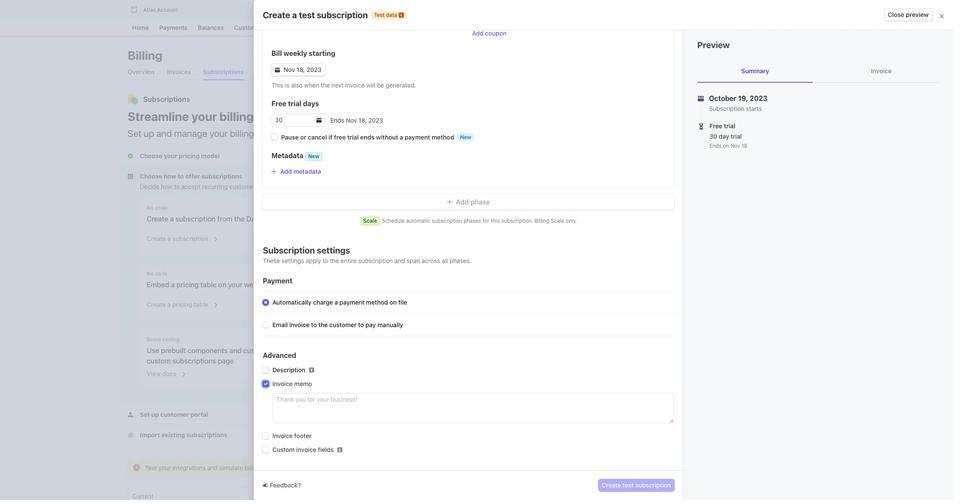 Task type: vqa. For each thing, say whether or not it's contained in the screenshot.
when
yes



Task type: locate. For each thing, give the bounding box(es) containing it.
svg image inside nov 18, 2023 button
[[275, 67, 280, 72]]

footer
[[294, 432, 312, 440]]

pricing down no code embed a pricing table on your website
[[172, 301, 192, 308]]

pricing
[[177, 281, 199, 289], [172, 301, 192, 308]]

.
[[373, 464, 375, 472]]

customer left orders.
[[229, 183, 256, 190]]

revenue inside streamline your billing workflows set up and manage your billing operations to capture more revenue and accept recurring payments globally.
[[370, 128, 402, 139]]

18, up ends
[[359, 116, 367, 124]]

0 vertical spatial customer
[[229, 183, 256, 190]]

and left one- on the top right of page
[[690, 172, 701, 179]]

how right decide
[[161, 183, 173, 190]]

ends down 30
[[710, 143, 722, 149]]

0 horizontal spatial svg image
[[275, 67, 280, 72]]

view docs button down prebuilt
[[142, 365, 187, 380]]

2023 for 19,
[[750, 95, 768, 102]]

subscriptions inside offer subscriptions on your website with a checkout integration
[[380, 281, 424, 289]]

1 vertical spatial view docs button
[[142, 365, 187, 380]]

table inside button
[[194, 301, 208, 308]]

1 vertical spatial billing
[[230, 128, 254, 139]]

create inside create a subscription button
[[147, 235, 166, 242]]

0 vertical spatial time
[[715, 172, 727, 179]]

manage right effortlessly
[[784, 136, 806, 144]]

revenue for streamline your billing workflows
[[370, 128, 402, 139]]

None number field
[[272, 114, 313, 126]]

entire
[[341, 257, 357, 265]]

svg image up this
[[275, 67, 280, 72]]

simulate
[[219, 464, 243, 472]]

code inside no code create a subscription from the dashboard
[[155, 205, 168, 211]]

offer inside dropdown button
[[185, 173, 200, 180]]

payment right without
[[405, 134, 430, 141]]

to inside the "subscription settings these settings apply to the entire subscription and span across all phases."
[[323, 257, 328, 265]]

add
[[472, 29, 484, 37], [280, 168, 292, 175], [456, 198, 469, 206]]

1 vertical spatial docs
[[162, 370, 176, 378]]

code for embed
[[155, 271, 168, 277]]

view docs down integration
[[362, 304, 391, 312]]

streamline
[[128, 109, 189, 124]]

1 horizontal spatial 2023
[[369, 116, 383, 124]]

billing
[[128, 48, 163, 62], [535, 218, 550, 224]]

1 vertical spatial create test subscription
[[602, 482, 671, 489]]

and left span
[[395, 257, 405, 265]]

create test subscription inside create test subscription button
[[602, 482, 671, 489]]

payment down offer
[[340, 299, 365, 306]]

summary link
[[698, 60, 814, 82]]

0 vertical spatial subscription
[[709, 105, 745, 112]]

2023 up pause or cancel if free trial ends without a payment method
[[369, 116, 383, 124]]

and inside the "subscription settings these settings apply to the entire subscription and span across all phases."
[[395, 257, 405, 265]]

1 horizontal spatial billing
[[535, 218, 550, 224]]

payment
[[263, 277, 293, 285]]

settings left the apply
[[282, 257, 304, 265]]

test inside button
[[623, 482, 634, 489]]

subscription.
[[502, 218, 533, 224]]

view docs button
[[357, 299, 402, 314], [142, 365, 187, 380]]

0 vertical spatial method
[[432, 134, 454, 141]]

customers
[[462, 215, 496, 223]]

create test subscription inside create test subscription link
[[725, 52, 794, 59]]

1 horizontal spatial manage
[[784, 136, 806, 144]]

1 horizontal spatial website
[[452, 281, 477, 289]]

revenue down ends nov 18, 2023
[[370, 128, 402, 139]]

1 vertical spatial with
[[479, 281, 492, 289]]

1 horizontal spatial new
[[460, 134, 472, 141]]

new
[[460, 134, 472, 141], [308, 153, 320, 160]]

the right from
[[234, 215, 245, 223]]

ends up "capture"
[[331, 116, 344, 124]]

offer left "trials"
[[671, 136, 684, 144]]

0 vertical spatial create test subscription
[[725, 52, 794, 59]]

customer
[[229, 183, 256, 190], [330, 321, 357, 329]]

tab list
[[698, 60, 940, 83], [128, 487, 809, 500]]

no inside no code embed a pricing table on your website
[[147, 271, 154, 277]]

revenue left recovery,
[[747, 183, 769, 190]]

invoice inside invoice link
[[871, 67, 892, 75]]

19,
[[739, 95, 749, 102]]

1 horizontal spatial free
[[710, 122, 723, 130]]

code up embed on the left
[[155, 271, 168, 277]]

code inside no code share a payment link with your customers
[[370, 205, 383, 211]]

payments left globally.
[[492, 128, 533, 139]]

trial right day
[[731, 133, 742, 140]]

2023 up when at left
[[307, 66, 322, 73]]

create inside no code create a subscription from the dashboard
[[147, 215, 168, 223]]

0 vertical spatial test
[[374, 11, 385, 18]]

add phase
[[456, 198, 490, 206]]

scale left schedule
[[363, 218, 377, 224]]

2 horizontal spatial add
[[472, 29, 484, 37]]

2023 for 18,
[[307, 66, 322, 73]]

more right learn
[[688, 206, 702, 214]]

0 vertical spatial offer
[[671, 136, 684, 144]]

how right choose
[[164, 173, 176, 180]]

table
[[201, 281, 217, 289], [194, 301, 208, 308]]

how
[[164, 173, 176, 180], [161, 183, 173, 190]]

payments up "trials"
[[661, 125, 688, 133]]

view docs button up pay
[[357, 299, 402, 314]]

scenarios
[[263, 464, 290, 472]]

free inside "free trial 30 day trial ends on nov 18"
[[710, 122, 723, 130]]

0 horizontal spatial method
[[366, 299, 388, 306]]

0 vertical spatial table
[[201, 281, 217, 289]]

invoice inside 0.8% on recurring payments and one-time invoice payments automate quoting, subscription billing, invoicing, revenue recovery, and revenue recognition.
[[729, 172, 749, 179]]

to inside 'button'
[[640, 206, 646, 214]]

subscription inside the "subscription settings these settings apply to the entire subscription and span across all phases."
[[358, 257, 393, 265]]

code inside no code embed a pricing table on your website
[[155, 271, 168, 277]]

1 horizontal spatial subscription
[[709, 105, 745, 112]]

trial up the workflows
[[288, 100, 302, 108]]

memo
[[294, 380, 312, 388]]

free up the workflows
[[272, 100, 287, 108]]

phases.
[[450, 257, 472, 265]]

subscription down october
[[709, 105, 745, 112]]

subscriptions up file
[[380, 281, 424, 289]]

0 vertical spatial svg image
[[275, 67, 280, 72]]

1 vertical spatial invoice
[[273, 380, 293, 388]]

0 horizontal spatial revenue
[[370, 128, 402, 139]]

2 vertical spatial add
[[456, 198, 469, 206]]

nov up pause or cancel if free trial ends without a payment method
[[346, 116, 357, 124]]

pricing inside button
[[172, 301, 192, 308]]

choose
[[140, 173, 162, 180]]

test left the integrations
[[145, 464, 157, 472]]

subscription
[[317, 10, 368, 20], [759, 52, 794, 59], [663, 183, 697, 190], [176, 215, 216, 223], [432, 218, 462, 224], [172, 235, 208, 242], [358, 257, 393, 265], [636, 482, 671, 489]]

0 horizontal spatial offer
[[185, 173, 200, 180]]

payment
[[405, 134, 430, 141], [388, 215, 416, 223], [340, 299, 365, 306]]

add metadata button
[[272, 168, 321, 175]]

0 vertical spatial add
[[472, 29, 484, 37]]

test
[[464, 37, 476, 42]]

time right through at the left
[[315, 464, 327, 472]]

settings up entire
[[317, 245, 350, 255]]

ends inside "free trial 30 day trial ends on nov 18"
[[710, 143, 722, 149]]

0 horizontal spatial 18,
[[297, 66, 305, 73]]

1 horizontal spatial or
[[701, 136, 707, 144]]

your inside no code embed a pricing table on your website
[[228, 281, 243, 289]]

1 vertical spatial table
[[194, 301, 208, 308]]

feedback? button
[[263, 481, 301, 490]]

0 vertical spatial accept
[[422, 128, 451, 139]]

website inside no code embed a pricing table on your website
[[244, 281, 269, 289]]

phase
[[471, 198, 490, 206]]

upgrade to scale button
[[609, 204, 667, 216]]

a inside offer subscriptions on your website with a checkout integration
[[494, 281, 498, 289]]

1 horizontal spatial create test subscription
[[725, 52, 794, 59]]

1 website from the left
[[244, 281, 269, 289]]

on inside 0.5% on recurring payments create subscriptions, offer trials or discounts, and effortlessly manage recurring billing.
[[625, 125, 632, 133]]

website down the "phases."
[[452, 281, 477, 289]]

0.5% on recurring payments create subscriptions, offer trials or discounts, and effortlessly manage recurring billing.
[[609, 125, 806, 151]]

data
[[477, 37, 489, 42]]

1 vertical spatial svg image
[[447, 200, 453, 205]]

0 horizontal spatial docs
[[162, 370, 176, 378]]

the inside the "subscription settings these settings apply to the entire subscription and span across all phases."
[[330, 257, 339, 265]]

view down integration
[[362, 304, 376, 312]]

no up 'share'
[[362, 205, 369, 211]]

1 vertical spatial payment
[[388, 215, 416, 223]]

the left entire
[[330, 257, 339, 265]]

offer inside 0.5% on recurring payments create subscriptions, offer trials or discounts, and effortlessly manage recurring billing.
[[671, 136, 684, 144]]

custom down use
[[147, 357, 171, 365]]

1 vertical spatial subscriptions
[[380, 281, 424, 289]]

recognition.
[[645, 190, 679, 197]]

website down 'these'
[[244, 281, 269, 289]]

1 horizontal spatial method
[[432, 134, 454, 141]]

time
[[715, 172, 727, 179], [315, 464, 327, 472]]

create
[[290, 347, 310, 355]]

manage down streamline
[[174, 128, 207, 139]]

summary
[[742, 67, 770, 75]]

1 vertical spatial test
[[145, 464, 157, 472]]

2 vertical spatial nov
[[731, 143, 741, 149]]

0 horizontal spatial add
[[280, 168, 292, 175]]

no inside no code create a subscription from the dashboard
[[147, 205, 154, 211]]

svg image
[[275, 67, 280, 72], [447, 200, 453, 205]]

starts
[[746, 105, 762, 112]]

2023 inside october 19, 2023 subscription starts
[[750, 95, 768, 102]]

1 horizontal spatial test
[[374, 11, 385, 18]]

0 horizontal spatial 2023
[[307, 66, 322, 73]]

manage inside streamline your billing workflows set up and manage your billing operations to capture more revenue and accept recurring payments globally.
[[174, 128, 207, 139]]

email
[[273, 321, 288, 329]]

to inside some coding use prebuilt components and custom uis to create a custom subscriptions page
[[281, 347, 288, 355]]

0 vertical spatial nov
[[284, 66, 295, 73]]

apply
[[306, 257, 321, 265]]

payment inside no code share a payment link with your customers
[[388, 215, 416, 223]]

payments up recovery,
[[750, 172, 778, 179]]

to inside dropdown button
[[178, 173, 184, 180]]

manage
[[174, 128, 207, 139], [784, 136, 806, 144]]

18, up also
[[297, 66, 305, 73]]

2023
[[307, 66, 322, 73], [750, 95, 768, 102], [369, 116, 383, 124]]

custom
[[243, 347, 267, 355], [147, 357, 171, 365]]

0 horizontal spatial test
[[145, 464, 157, 472]]

test your integrations and simulate billing scenarios through time with test clocks .
[[145, 464, 375, 472]]

to right the apply
[[323, 257, 328, 265]]

0 vertical spatial billing
[[220, 109, 254, 124]]

test data
[[374, 11, 397, 18]]

1 vertical spatial ends
[[710, 143, 722, 149]]

on inside 0.8% on recurring payments and one-time invoice payments automate quoting, subscription billing, invoicing, revenue recovery, and revenue recognition.
[[625, 172, 632, 179]]

a inside no code share a payment link with your customers
[[382, 215, 386, 223]]

this is also when the next invoice will be generated.
[[272, 82, 416, 89]]

revenue up "upgrade to scale"
[[621, 190, 644, 197]]

0 vertical spatial 2023
[[307, 66, 322, 73]]

your
[[192, 109, 217, 124], [210, 128, 228, 139], [446, 215, 461, 223], [228, 281, 243, 289], [436, 281, 450, 289], [159, 464, 171, 472]]

to left pay
[[358, 321, 364, 329]]

0 horizontal spatial website
[[244, 281, 269, 289]]

create test subscription
[[725, 52, 794, 59], [602, 482, 671, 489]]

pricing inside no code embed a pricing table on your website
[[177, 281, 199, 289]]

1 vertical spatial time
[[315, 464, 327, 472]]

create inside create test subscription button
[[602, 482, 621, 489]]

invoice up invoicing,
[[729, 172, 749, 179]]

0 horizontal spatial free
[[272, 100, 287, 108]]

0 vertical spatial 18,
[[297, 66, 305, 73]]

a inside button
[[168, 301, 171, 308]]

1 horizontal spatial view docs button
[[357, 299, 402, 314]]

subscription up 'these'
[[263, 245, 315, 255]]

automate
[[609, 183, 636, 190]]

time up invoicing,
[[715, 172, 727, 179]]

globally.
[[535, 128, 568, 139]]

no
[[147, 205, 154, 211], [362, 205, 369, 211], [147, 271, 154, 277]]

0 vertical spatial billing
[[128, 48, 163, 62]]

2 vertical spatial invoice
[[273, 432, 293, 440]]

or left 30
[[701, 136, 707, 144]]

billing.
[[636, 144, 655, 151]]

invoice for invoice
[[871, 67, 892, 75]]

2 horizontal spatial 2023
[[750, 95, 768, 102]]

and up the page in the bottom left of the page
[[230, 347, 242, 355]]

nov left 18 at the top right
[[731, 143, 741, 149]]

code up 'share'
[[370, 205, 383, 211]]

no inside no code share a payment link with your customers
[[362, 205, 369, 211]]

test
[[374, 11, 385, 18], [145, 464, 157, 472]]

to up "decide how to accept recurring customer orders."
[[178, 173, 184, 180]]

30
[[710, 133, 718, 140]]

create a pricing table
[[147, 301, 208, 308]]

the inside no code create a subscription from the dashboard
[[234, 215, 245, 223]]

table up create a pricing table button
[[201, 281, 217, 289]]

0 horizontal spatial view
[[147, 370, 161, 378]]

0 vertical spatial subscriptions
[[202, 173, 242, 180]]

upgrade
[[613, 206, 638, 214]]

view docs down use
[[147, 370, 176, 378]]

0 horizontal spatial new
[[308, 153, 320, 160]]

docs down prebuilt
[[162, 370, 176, 378]]

invoice down footer
[[296, 446, 317, 454]]

learn more
[[670, 206, 702, 214]]

no down decide
[[147, 205, 154, 211]]

with left "checkout"
[[479, 281, 492, 289]]

1 vertical spatial free
[[710, 122, 723, 130]]

phases
[[464, 218, 481, 224]]

view docs
[[362, 304, 391, 312], [147, 370, 176, 378]]

payment left link
[[388, 215, 416, 223]]

0 horizontal spatial subscription
[[263, 245, 315, 255]]

the down charge
[[319, 321, 328, 329]]

no code embed a pricing table on your website
[[147, 271, 269, 289]]

svg image inside add phase button
[[447, 200, 453, 205]]

how inside dropdown button
[[164, 173, 176, 180]]

0 vertical spatial ends
[[331, 116, 344, 124]]

1 vertical spatial offer
[[185, 173, 200, 180]]

0 horizontal spatial manage
[[174, 128, 207, 139]]

view down use
[[147, 370, 161, 378]]

with right link
[[431, 215, 445, 223]]

free up 30
[[710, 122, 723, 130]]

decide how to accept recurring customer orders.
[[140, 183, 277, 190]]

2 horizontal spatial scale
[[647, 206, 663, 214]]

method
[[432, 134, 454, 141], [366, 299, 388, 306]]

0 horizontal spatial more
[[346, 128, 367, 139]]

create test subscription for create test subscription link
[[725, 52, 794, 59]]

code down decide
[[155, 205, 168, 211]]

subscriptions
[[202, 173, 242, 180], [380, 281, 424, 289], [173, 357, 216, 365]]

1 horizontal spatial time
[[715, 172, 727, 179]]

when
[[304, 82, 319, 89]]

metadata
[[272, 152, 304, 160]]

0 vertical spatial free
[[272, 100, 287, 108]]

recurring inside streamline your billing workflows set up and manage your billing operations to capture more revenue and accept recurring payments globally.
[[453, 128, 490, 139]]

docs down integration
[[378, 304, 391, 312]]

2 website from the left
[[452, 281, 477, 289]]

scale left only.
[[551, 218, 565, 224]]

1 vertical spatial custom
[[147, 357, 171, 365]]

learn
[[670, 206, 686, 214]]

with inside no code share a payment link with your customers
[[431, 215, 445, 223]]

0 vertical spatial how
[[164, 173, 176, 180]]

offer up "decide how to accept recurring customer orders."
[[185, 173, 200, 180]]

on inside "free trial 30 day trial ends on nov 18"
[[723, 143, 730, 149]]

bill
[[272, 49, 282, 57]]

2023 inside nov 18, 2023 button
[[307, 66, 322, 73]]

1 vertical spatial subscription
[[263, 245, 315, 255]]

2023 up starts
[[750, 95, 768, 102]]

0 horizontal spatial time
[[315, 464, 327, 472]]

to right pause
[[302, 128, 310, 139]]

or inside 0.5% on recurring payments create subscriptions, offer trials or discounts, and effortlessly manage recurring billing.
[[701, 136, 707, 144]]

pricing up create a pricing table button
[[177, 281, 199, 289]]

0 vertical spatial more
[[346, 128, 367, 139]]

the
[[321, 82, 330, 89], [234, 215, 245, 223], [330, 257, 339, 265], [319, 321, 328, 329]]

automatically charge a payment method on file
[[273, 299, 407, 306]]

subscriptions down the components
[[173, 357, 216, 365]]

custom left uis
[[243, 347, 267, 355]]

18, inside button
[[297, 66, 305, 73]]

and right day
[[739, 136, 749, 144]]

create test subscription button
[[599, 480, 675, 492]]

nov up 'is'
[[284, 66, 295, 73]]

1 horizontal spatial add
[[456, 198, 469, 206]]

to right the upgrade
[[640, 206, 646, 214]]

1 vertical spatial accept
[[182, 183, 201, 190]]

view
[[362, 304, 376, 312], [147, 370, 161, 378]]

no for create a subscription from the dashboard
[[147, 205, 154, 211]]

scale down recognition.
[[647, 206, 663, 214]]

0 horizontal spatial customer
[[229, 183, 256, 190]]

1 horizontal spatial svg image
[[447, 200, 453, 205]]

0 vertical spatial settings
[[317, 245, 350, 255]]

october
[[709, 95, 737, 102]]

a
[[292, 10, 297, 20], [400, 134, 403, 141], [170, 215, 174, 223], [382, 215, 386, 223], [168, 235, 171, 242], [171, 281, 175, 289], [494, 281, 498, 289], [335, 299, 338, 306], [168, 301, 171, 308], [312, 347, 316, 355]]

1 horizontal spatial more
[[688, 206, 702, 214]]

0 vertical spatial with
[[431, 215, 445, 223]]

with down fields at the bottom left of the page
[[329, 464, 341, 472]]

use
[[147, 347, 159, 355]]

your inside no code share a payment link with your customers
[[446, 215, 461, 223]]

scale
[[647, 206, 663, 214], [363, 218, 377, 224], [551, 218, 565, 224]]

email invoice to the customer to pay manually
[[273, 321, 403, 329]]

customer down the automatically charge a payment method on file
[[330, 321, 357, 329]]

a inside no code embed a pricing table on your website
[[171, 281, 175, 289]]

create
[[263, 10, 290, 20], [725, 52, 744, 59], [609, 136, 628, 144], [147, 215, 168, 223], [147, 235, 166, 242], [147, 301, 166, 308], [602, 482, 621, 489]]

to right uis
[[281, 347, 288, 355]]

2 horizontal spatial revenue
[[747, 183, 769, 190]]

more down ends nov 18, 2023
[[346, 128, 367, 139]]

preview
[[906, 11, 929, 18]]

0 vertical spatial pricing
[[177, 281, 199, 289]]

1 horizontal spatial view docs
[[362, 304, 391, 312]]

recurring
[[634, 125, 659, 133], [453, 128, 490, 139], [609, 144, 635, 151], [634, 172, 660, 179], [202, 183, 228, 190]]

no up embed on the left
[[147, 271, 154, 277]]

svg image for add phase
[[447, 200, 453, 205]]

1 horizontal spatial custom
[[243, 347, 267, 355]]

table down no code embed a pricing table on your website
[[194, 301, 208, 308]]

or right pause
[[300, 134, 307, 141]]

no for share a payment link with your customers
[[362, 205, 369, 211]]

page
[[218, 357, 234, 365]]

test left "data"
[[374, 11, 385, 18]]

1 horizontal spatial 18,
[[359, 116, 367, 124]]

with
[[431, 215, 445, 223], [479, 281, 492, 289], [329, 464, 341, 472]]

billing,
[[699, 183, 717, 190]]



Task type: describe. For each thing, give the bounding box(es) containing it.
create test subscription for create test subscription button
[[602, 482, 671, 489]]

if
[[329, 134, 333, 141]]

code for share
[[370, 205, 383, 211]]

some
[[147, 337, 161, 343]]

orders.
[[257, 183, 277, 190]]

invoicing,
[[719, 183, 745, 190]]

across
[[422, 257, 440, 265]]

test clocks link
[[342, 464, 373, 472]]

1 horizontal spatial docs
[[378, 304, 391, 312]]

subscription inside october 19, 2023 subscription starts
[[709, 105, 745, 112]]

Pause or cancel if free trial ends without a payment method checkbox
[[272, 134, 278, 140]]

starting
[[309, 49, 336, 57]]

operations
[[256, 128, 300, 139]]

revenue for 0.8% on recurring payments and one-time invoice payments
[[747, 183, 769, 190]]

clocks
[[355, 464, 373, 472]]

schedule automatic subscription phases for this subscription. billing scale only.
[[382, 218, 577, 224]]

manage inside 0.5% on recurring payments create subscriptions, offer trials or discounts, and effortlessly manage recurring billing.
[[784, 136, 806, 144]]

invoice for invoice memo
[[273, 380, 293, 388]]

only.
[[566, 218, 577, 224]]

create a subscription
[[147, 235, 208, 242]]

1 vertical spatial view
[[147, 370, 161, 378]]

invoice footer
[[273, 432, 312, 440]]

invoice link
[[824, 60, 940, 82]]

workflows
[[256, 109, 315, 124]]

how for decide
[[161, 183, 173, 190]]

subscription inside 0.8% on recurring payments and one-time invoice payments automate quoting, subscription billing, invoicing, revenue recovery, and revenue recognition.
[[663, 183, 697, 190]]

subscriptions inside some coding use prebuilt components and custom uis to create a custom subscriptions page
[[173, 357, 216, 365]]

subscriptions
[[143, 95, 190, 103]]

svg image for nov 18, 2023
[[275, 67, 280, 72]]

create inside create a pricing table button
[[147, 301, 166, 308]]

test for test data
[[374, 11, 385, 18]]

day
[[719, 133, 730, 140]]

prebuilt
[[161, 347, 186, 355]]

to down choose how to offer subscriptions dropdown button
[[174, 183, 180, 190]]

invoice for invoice footer
[[273, 432, 293, 440]]

view docs for the left view docs button
[[147, 370, 176, 378]]

0 horizontal spatial scale
[[363, 218, 377, 224]]

share
[[362, 215, 381, 223]]

1 horizontal spatial scale
[[551, 218, 565, 224]]

pay
[[366, 321, 376, 329]]

no for embed a pricing table on your website
[[147, 271, 154, 277]]

your inside offer subscriptions on your website with a checkout integration
[[436, 281, 450, 289]]

create inside 0.5% on recurring payments create subscriptions, offer trials or discounts, and effortlessly manage recurring billing.
[[609, 136, 628, 144]]

dashboard
[[247, 215, 282, 223]]

coding
[[162, 337, 179, 343]]

free trial 30 day trial ends on nov 18
[[710, 122, 748, 149]]

1 horizontal spatial view
[[362, 304, 376, 312]]

manually
[[378, 321, 403, 329]]

nov 18, 2023
[[284, 66, 322, 73]]

quoting,
[[638, 183, 661, 190]]

add coupon button
[[472, 29, 507, 38]]

invoice memo
[[273, 380, 312, 388]]

scale inside 'button'
[[647, 206, 663, 214]]

offer subscriptions on your website with a checkout integration
[[362, 281, 530, 299]]

subscription inside no code create a subscription from the dashboard
[[176, 215, 216, 223]]

0 vertical spatial new
[[460, 134, 472, 141]]

add for add phase
[[456, 198, 469, 206]]

automatic
[[406, 218, 431, 224]]

custom invoice fields
[[273, 446, 334, 454]]

days
[[303, 100, 319, 108]]

description
[[273, 366, 306, 374]]

link
[[418, 215, 429, 223]]

test for test your integrations and simulate billing scenarios through time with test clocks .
[[145, 464, 157, 472]]

0 vertical spatial view docs button
[[357, 299, 402, 314]]

the left 'next'
[[321, 82, 330, 89]]

a inside button
[[168, 235, 171, 242]]

schedule
[[382, 218, 405, 224]]

1 vertical spatial tab list
[[128, 487, 809, 500]]

0 horizontal spatial ends
[[331, 116, 344, 124]]

0 horizontal spatial custom
[[147, 357, 171, 365]]

preview
[[698, 40, 730, 50]]

on inside no code embed a pricing table on your website
[[218, 281, 227, 289]]

fields
[[318, 446, 334, 454]]

on inside offer subscriptions on your website with a checkout integration
[[426, 281, 434, 289]]

payments inside streamline your billing workflows set up and manage your billing operations to capture more revenue and accept recurring payments globally.
[[492, 128, 533, 139]]

through
[[291, 464, 313, 472]]

from
[[217, 215, 233, 223]]

uis
[[269, 347, 280, 355]]

subscriptions inside dropdown button
[[202, 173, 242, 180]]

this
[[272, 82, 283, 89]]

recurring inside 0.8% on recurring payments and one-time invoice payments automate quoting, subscription billing, invoicing, revenue recovery, and revenue recognition.
[[634, 172, 660, 179]]

trial up day
[[724, 122, 736, 130]]

nov inside "free trial 30 day trial ends on nov 18"
[[731, 143, 741, 149]]

and inside some coding use prebuilt components and custom uis to create a custom subscriptions page
[[230, 347, 242, 355]]

subscription inside the "subscription settings these settings apply to the entire subscription and span across all phases."
[[263, 245, 315, 255]]

export
[[687, 52, 706, 59]]

one-
[[702, 172, 715, 179]]

add for add coupon
[[472, 29, 484, 37]]

1 vertical spatial settings
[[282, 257, 304, 265]]

ends nov 18, 2023
[[331, 116, 383, 124]]

and inside 0.5% on recurring payments create subscriptions, offer trials or discounts, and effortlessly manage recurring billing.
[[739, 136, 749, 144]]

is
[[285, 82, 290, 89]]

export button
[[675, 49, 709, 62]]

1 horizontal spatial revenue
[[621, 190, 644, 197]]

offer
[[362, 281, 379, 289]]

a inside some coding use prebuilt components and custom uis to create a custom subscriptions page
[[312, 347, 316, 355]]

0 horizontal spatial accept
[[182, 183, 201, 190]]

create a subscription button
[[142, 229, 219, 245]]

advanced
[[263, 352, 296, 359]]

2 vertical spatial payment
[[340, 299, 365, 306]]

payments inside 0.5% on recurring payments create subscriptions, offer trials or discounts, and effortlessly manage recurring billing.
[[661, 125, 688, 133]]

2 vertical spatial billing
[[245, 464, 261, 472]]

table inside no code embed a pricing table on your website
[[201, 281, 217, 289]]

time inside 0.8% on recurring payments and one-time invoice payments automate quoting, subscription billing, invoicing, revenue recovery, and revenue recognition.
[[715, 172, 727, 179]]

create inside create test subscription link
[[725, 52, 744, 59]]

nov 18, 2023 button
[[272, 64, 325, 76]]

embed
[[147, 281, 169, 289]]

these
[[263, 257, 280, 265]]

free for free trial 30 day trial ends on nov 18
[[710, 122, 723, 130]]

add coupon
[[472, 29, 507, 37]]

with inside offer subscriptions on your website with a checkout integration
[[479, 281, 492, 289]]

website inside offer subscriptions on your website with a checkout integration
[[452, 281, 477, 289]]

choose how to offer subscriptions button
[[128, 172, 244, 181]]

trial right the free
[[347, 134, 359, 141]]

ends
[[360, 134, 375, 141]]

components
[[188, 347, 228, 355]]

0 vertical spatial payment
[[405, 134, 430, 141]]

pause
[[281, 134, 299, 141]]

2 vertical spatial 2023
[[369, 116, 383, 124]]

invoice left will
[[345, 82, 365, 89]]

free for free trial days
[[272, 100, 287, 108]]

a inside no code create a subscription from the dashboard
[[170, 215, 174, 223]]

0 horizontal spatial view docs button
[[142, 365, 187, 380]]

learn more link
[[670, 206, 702, 215]]

18
[[742, 143, 748, 149]]

code for create
[[155, 205, 168, 211]]

add for add metadata
[[280, 168, 292, 175]]

accept inside streamline your billing workflows set up and manage your billing operations to capture more revenue and accept recurring payments globally.
[[422, 128, 451, 139]]

add phase button
[[263, 194, 675, 210]]

generated.
[[386, 82, 416, 89]]

checkout
[[500, 281, 530, 289]]

and right without
[[405, 128, 420, 139]]

view docs for the top view docs button
[[362, 304, 391, 312]]

and left simulate
[[207, 464, 218, 472]]

to inside streamline your billing workflows set up and manage your billing operations to capture more revenue and accept recurring payments globally.
[[302, 128, 310, 139]]

invoice right "email"
[[290, 321, 310, 329]]

subscription settings these settings apply to the entire subscription and span across all phases.
[[263, 245, 472, 265]]

integration
[[362, 291, 397, 299]]

no code create a subscription from the dashboard
[[147, 205, 282, 223]]

span
[[407, 257, 420, 265]]

0.8% on recurring payments and one-time invoice payments automate quoting, subscription billing, invoicing, revenue recovery, and revenue recognition.
[[609, 172, 797, 197]]

free trial days
[[272, 100, 319, 108]]

nov inside nov 18, 2023 button
[[284, 66, 295, 73]]

Thank you for your business! text field
[[273, 394, 674, 423]]

effortlessly
[[751, 136, 782, 144]]

tab list containing summary
[[698, 60, 940, 83]]

more inside streamline your billing workflows set up and manage your billing operations to capture more revenue and accept recurring payments globally.
[[346, 128, 367, 139]]

free
[[334, 134, 346, 141]]

test data
[[464, 37, 489, 42]]

how for choose
[[164, 173, 176, 180]]

0 horizontal spatial with
[[329, 464, 341, 472]]

file
[[399, 299, 407, 306]]

close preview
[[888, 11, 929, 18]]

upgrade to scale
[[613, 206, 663, 214]]

subscriptions,
[[630, 136, 669, 144]]

1 vertical spatial new
[[308, 153, 320, 160]]

1 horizontal spatial customer
[[330, 321, 357, 329]]

to down charge
[[311, 321, 317, 329]]

and down 0.8%
[[609, 190, 620, 197]]

metadata
[[294, 168, 321, 175]]

1 vertical spatial billing
[[535, 218, 550, 224]]

recovery,
[[771, 183, 797, 190]]

and right up
[[156, 128, 172, 139]]

1 vertical spatial nov
[[346, 116, 357, 124]]

0 horizontal spatial or
[[300, 134, 307, 141]]

payments up recognition.
[[661, 172, 688, 179]]



